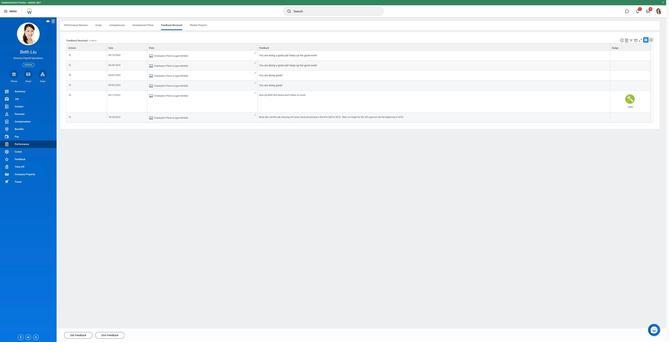 Task type: locate. For each thing, give the bounding box(es) containing it.
facebook image
[[18, 336, 22, 340]]

email beth liu element
[[24, 80, 33, 83]]

tag image
[[46, 19, 50, 23]]

4 row from the top
[[66, 71, 651, 81]]

search image
[[287, 9, 292, 14]]

list
[[0, 88, 57, 186]]

cell
[[147, 51, 258, 61], [611, 51, 651, 61], [147, 61, 258, 71], [611, 61, 651, 71], [147, 71, 258, 81], [611, 71, 651, 81], [147, 81, 258, 91], [611, 81, 651, 91], [147, 91, 258, 113], [147, 113, 258, 123], [611, 113, 651, 123]]

phone image
[[11, 72, 17, 77]]

contact image
[[5, 105, 9, 109]]

banner
[[0, 0, 667, 17]]

fullscreen image
[[639, 38, 643, 42]]

tab list
[[60, 21, 660, 30]]

view team image
[[40, 72, 45, 77]]

3 grow image from the top
[[254, 72, 257, 75]]

grow image for sixth image from the bottom
[[254, 52, 257, 55]]

grow image for third image from the top
[[254, 72, 257, 75]]

toolbar
[[619, 37, 654, 43]]

x image
[[33, 336, 37, 340]]

select to filter grid data image
[[630, 39, 634, 42]]

4 image image from the top
[[149, 84, 154, 88]]

click to view/edit grid preferences image
[[634, 38, 639, 42]]

travel image
[[5, 180, 9, 184]]

7 row from the top
[[66, 113, 651, 123]]

badge image
[[626, 95, 635, 104]]

row
[[66, 43, 651, 51], [66, 51, 651, 61], [66, 61, 651, 71], [66, 71, 651, 81], [66, 81, 651, 91], [66, 91, 651, 113], [66, 113, 651, 123]]

justify image
[[3, 9, 8, 14]]

1 grow image from the top
[[254, 52, 257, 55]]

5 grow image from the top
[[254, 114, 257, 117]]

6 image image from the top
[[149, 116, 154, 121]]

image image
[[149, 54, 154, 58], [149, 64, 154, 68], [149, 74, 154, 78], [149, 84, 154, 88], [149, 94, 154, 98], [149, 116, 154, 121]]

4 grow image from the top
[[254, 82, 257, 85]]

5 row from the top
[[66, 81, 651, 91]]

grow image
[[254, 52, 257, 55], [254, 62, 257, 65], [254, 72, 257, 75], [254, 82, 257, 85], [254, 114, 257, 117]]

2 grow image from the top
[[254, 62, 257, 65]]

time off image
[[5, 165, 9, 170]]

benefits image
[[5, 127, 9, 132]]

6 row from the top
[[66, 91, 651, 113]]



Task type: vqa. For each thing, say whether or not it's contained in the screenshot.
Phone Beth Liu element
yes



Task type: describe. For each thing, give the bounding box(es) containing it.
grow image for 6th image
[[254, 114, 257, 117]]

career image
[[5, 150, 9, 154]]

close environment banner image
[[663, 1, 665, 4]]

linkedin image
[[26, 336, 30, 339]]

performance image
[[5, 142, 9, 147]]

pay image
[[5, 135, 9, 139]]

1 image image from the top
[[149, 54, 154, 58]]

2 image image from the top
[[149, 64, 154, 68]]

compensation image
[[5, 120, 9, 124]]

3 image image from the top
[[149, 74, 154, 78]]

1 row from the top
[[66, 43, 651, 51]]

feedback image
[[5, 157, 9, 162]]

summary image
[[5, 89, 9, 94]]

mail image
[[26, 72, 31, 77]]

2 row from the top
[[66, 51, 651, 61]]

inbox large image
[[647, 9, 651, 13]]

export to worksheets image
[[625, 38, 630, 43]]

grow image
[[254, 92, 257, 95]]

phone beth liu element
[[10, 80, 18, 83]]

company property image
[[5, 173, 9, 177]]

grow image for 3rd image from the bottom of the page
[[254, 82, 257, 85]]

team beth liu element
[[38, 80, 47, 83]]

export to excel image
[[620, 38, 624, 42]]

job image
[[5, 97, 9, 102]]

grow image for 5th image from the bottom of the page
[[254, 62, 257, 65]]

5 image image from the top
[[149, 94, 154, 98]]

Search Workday  search field
[[294, 7, 376, 15]]

table image
[[645, 38, 648, 42]]

profile logan mcneil image
[[656, 8, 662, 15]]

personal image
[[5, 112, 9, 117]]

notifications large image
[[636, 9, 640, 13]]

view printable version (pdf) image
[[51, 19, 55, 23]]

expand table image
[[650, 38, 653, 42]]

3 row from the top
[[66, 61, 651, 71]]

navigation pane region
[[0, 17, 57, 343]]



